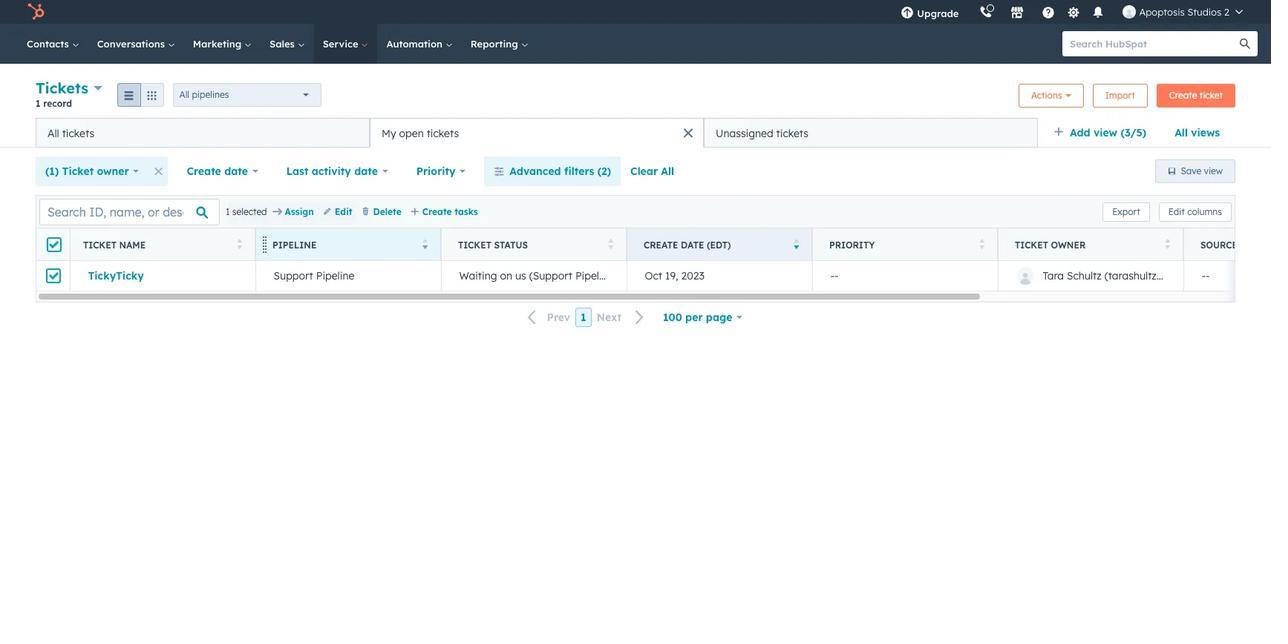 Task type: describe. For each thing, give the bounding box(es) containing it.
Search ID, name, or description search field
[[39, 199, 220, 225]]

notifications image
[[1092, 7, 1105, 20]]

calling icon image
[[980, 6, 993, 19]]

my
[[382, 127, 396, 140]]

delete button
[[361, 205, 402, 219]]

waiting
[[459, 270, 497, 283]]

owner inside popup button
[[97, 165, 129, 178]]

pagination navigation
[[519, 308, 653, 328]]

oct 19, 2023
[[645, 270, 705, 283]]

descending sort. press to sort ascending. image
[[793, 239, 799, 249]]

waiting on us (support pipeline) button
[[441, 261, 627, 291]]

filters
[[564, 165, 594, 178]]

last
[[286, 165, 308, 178]]

press to sort. element for pipeline
[[422, 239, 428, 251]]

ticket for ticket status
[[458, 239, 491, 251]]

advanced
[[510, 165, 561, 178]]

columns
[[1187, 206, 1222, 217]]

edit columns button
[[1159, 202, 1232, 222]]

ticket
[[1200, 89, 1223, 101]]

1 for 1
[[581, 311, 586, 324]]

clear all
[[630, 165, 674, 178]]

notifications button
[[1086, 0, 1111, 24]]

all right clear
[[661, 165, 674, 178]]

save
[[1181, 166, 1202, 177]]

(support
[[529, 270, 572, 283]]

tickets
[[36, 79, 88, 97]]

conversations link
[[88, 24, 184, 64]]

apoptosis
[[1139, 6, 1185, 18]]

ticket for ticket owner
[[1015, 239, 1048, 251]]

tickets for all tickets
[[62, 127, 94, 140]]

prev button
[[519, 308, 576, 328]]

1 -- button from the left
[[812, 261, 998, 291]]

1 for 1 record
[[36, 98, 40, 109]]

import
[[1105, 89, 1135, 101]]

create for create date
[[187, 165, 221, 178]]

0 vertical spatial pipeline
[[273, 239, 317, 251]]

marketplaces button
[[1002, 0, 1033, 24]]

press to sort. image for ticket owner
[[1165, 239, 1170, 249]]

(1) ticket owner
[[45, 165, 129, 178]]

tara schultz image
[[1123, 5, 1136, 19]]

1 vertical spatial priority
[[829, 239, 875, 251]]

assign
[[285, 206, 314, 217]]

create tasks button
[[410, 205, 478, 219]]

reporting link
[[462, 24, 537, 64]]

oct
[[645, 270, 662, 283]]

edit button
[[323, 205, 352, 219]]

date inside "popup button"
[[354, 165, 378, 178]]

views
[[1191, 126, 1220, 140]]

create date
[[187, 165, 248, 178]]

service
[[323, 38, 361, 50]]

service link
[[314, 24, 378, 64]]

view for add
[[1094, 126, 1118, 140]]

actions button
[[1019, 84, 1084, 107]]

schultz
[[1067, 270, 1102, 283]]

page
[[706, 311, 733, 324]]

group inside tickets banner
[[117, 83, 164, 107]]

support
[[274, 270, 313, 283]]

all views link
[[1165, 118, 1230, 148]]

ticket status
[[458, 239, 528, 251]]

contacts link
[[18, 24, 88, 64]]

create date button
[[177, 157, 268, 186]]

contacts
[[27, 38, 72, 50]]

help image
[[1042, 7, 1055, 20]]

ticket inside popup button
[[62, 165, 94, 178]]

tickets button
[[36, 77, 102, 99]]

add view (3/5) button
[[1044, 118, 1165, 148]]

save view
[[1181, 166, 1223, 177]]

delete
[[373, 206, 402, 217]]

clear
[[630, 165, 658, 178]]

sales link
[[261, 24, 314, 64]]

hubspot link
[[18, 3, 56, 21]]

selected
[[232, 206, 267, 217]]

2 -- button from the left
[[1184, 261, 1271, 291]]

conversations
[[97, 38, 168, 50]]

tickets banner
[[36, 77, 1236, 118]]

ticket owner
[[1015, 239, 1086, 251]]

support pipeline
[[274, 270, 354, 283]]

automation
[[386, 38, 445, 50]]

my open tickets button
[[370, 118, 704, 148]]

create ticket
[[1169, 89, 1223, 101]]

1 press to sort. image from the left
[[237, 239, 242, 249]]

create ticket button
[[1157, 84, 1236, 107]]

add
[[1070, 126, 1091, 140]]

date for create date
[[224, 165, 248, 178]]

tickets for unassigned tickets
[[776, 127, 809, 140]]

1 horizontal spatial owner
[[1051, 239, 1086, 251]]

all pipelines
[[179, 89, 229, 100]]

priority button
[[407, 157, 475, 186]]

edit for edit columns
[[1169, 206, 1185, 217]]

all tickets button
[[36, 118, 370, 148]]

create date (edt)
[[644, 239, 731, 251]]

press to sort. element for priority
[[979, 239, 985, 251]]

create for create date (edt)
[[644, 239, 678, 251]]

tickyticky link
[[88, 270, 237, 283]]

Search HubSpot search field
[[1063, 31, 1245, 56]]



Task type: locate. For each thing, give the bounding box(es) containing it.
settings image
[[1067, 6, 1080, 20]]

menu item
[[969, 0, 972, 24]]

2 -- from the left
[[1202, 270, 1210, 283]]

open
[[399, 127, 424, 140]]

priority up create tasks button
[[416, 165, 456, 178]]

edit for edit
[[335, 206, 352, 217]]

-
[[831, 270, 835, 283], [835, 270, 839, 283], [1202, 270, 1206, 283], [1206, 270, 1210, 283]]

priority inside popup button
[[416, 165, 456, 178]]

apoptosis studios 2
[[1139, 6, 1230, 18]]

1 inside tickets banner
[[36, 98, 40, 109]]

2 horizontal spatial date
[[681, 239, 704, 251]]

1 horizontal spatial -- button
[[1184, 261, 1271, 291]]

press to sort. image for priority
[[979, 239, 985, 249]]

0 horizontal spatial priority
[[416, 165, 456, 178]]

create left ticket
[[1169, 89, 1197, 101]]

2 press to sort. image from the left
[[608, 239, 613, 249]]

group
[[117, 83, 164, 107]]

100
[[663, 311, 682, 324]]

3 tickets from the left
[[776, 127, 809, 140]]

tara schultz (tarashultz49@gmail.com)
[[1043, 270, 1234, 283]]

(2)
[[598, 165, 611, 178]]

2 - from the left
[[835, 270, 839, 283]]

1 horizontal spatial --
[[1202, 270, 1210, 283]]

edit left delete button
[[335, 206, 352, 217]]

-- button
[[812, 261, 998, 291], [1184, 261, 1271, 291]]

settings link
[[1064, 4, 1083, 20]]

unassigned tickets button
[[704, 118, 1038, 148]]

all for all pipelines
[[179, 89, 189, 100]]

tickets inside my open tickets button
[[427, 127, 459, 140]]

1 press to sort. image from the left
[[422, 239, 428, 249]]

all views
[[1175, 126, 1220, 140]]

tara
[[1043, 270, 1064, 283]]

ticket left name
[[83, 239, 117, 251]]

tickets
[[62, 127, 94, 140], [427, 127, 459, 140], [776, 127, 809, 140]]

press to sort. element down create tasks button
[[422, 239, 428, 251]]

(3/5)
[[1121, 126, 1147, 140]]

0 vertical spatial 1
[[36, 98, 40, 109]]

2 horizontal spatial tickets
[[776, 127, 809, 140]]

press to sort. element for ticket owner
[[1165, 239, 1170, 251]]

press to sort. element
[[237, 239, 242, 251], [422, 239, 428, 251], [608, 239, 613, 251], [979, 239, 985, 251], [1165, 239, 1170, 251]]

3 press to sort. element from the left
[[608, 239, 613, 251]]

press to sort. element down 1 selected on the top left of the page
[[237, 239, 242, 251]]

all for all views
[[1175, 126, 1188, 140]]

tickets right open
[[427, 127, 459, 140]]

0 horizontal spatial owner
[[97, 165, 129, 178]]

last activity date
[[286, 165, 378, 178]]

view right save
[[1204, 166, 1223, 177]]

pipeline inside button
[[316, 270, 354, 283]]

all left "views"
[[1175, 126, 1188, 140]]

ticket up waiting
[[458, 239, 491, 251]]

all tickets
[[48, 127, 94, 140]]

edit left columns
[[1169, 206, 1185, 217]]

record
[[43, 98, 72, 109]]

hubspot image
[[27, 3, 45, 21]]

0 vertical spatial priority
[[416, 165, 456, 178]]

0 horizontal spatial date
[[224, 165, 248, 178]]

tickyticky
[[88, 270, 144, 283]]

1 horizontal spatial tickets
[[427, 127, 459, 140]]

tara schultz (tarashultz49@gmail.com) button
[[998, 261, 1234, 291]]

source
[[1201, 239, 1238, 251]]

advanced filters (2)
[[510, 165, 611, 178]]

all inside "popup button"
[[179, 89, 189, 100]]

0 horizontal spatial press to sort. image
[[422, 239, 428, 249]]

actions
[[1031, 89, 1062, 101]]

import button
[[1093, 84, 1148, 107]]

create for create tasks
[[422, 206, 452, 217]]

waiting on us (support pipeline)
[[459, 270, 617, 283]]

my open tickets
[[382, 127, 459, 140]]

press to sort. image
[[422, 239, 428, 249], [979, 239, 985, 249]]

1 horizontal spatial priority
[[829, 239, 875, 251]]

1 horizontal spatial press to sort. image
[[608, 239, 613, 249]]

edit columns
[[1169, 206, 1222, 217]]

press to sort. image up (tarashultz49@gmail.com)
[[1165, 239, 1170, 249]]

--
[[831, 270, 839, 283], [1202, 270, 1210, 283]]

2 horizontal spatial 1
[[581, 311, 586, 324]]

date
[[224, 165, 248, 178], [354, 165, 378, 178], [681, 239, 704, 251]]

next button
[[592, 308, 653, 328]]

0 horizontal spatial --
[[831, 270, 839, 283]]

4 - from the left
[[1206, 270, 1210, 283]]

date right activity
[[354, 165, 378, 178]]

all left pipelines
[[179, 89, 189, 100]]

0 vertical spatial owner
[[97, 165, 129, 178]]

all pipelines button
[[173, 83, 321, 107]]

ticket right '(1)'
[[62, 165, 94, 178]]

edit inside "button"
[[1169, 206, 1185, 217]]

reporting
[[471, 38, 521, 50]]

save view button
[[1155, 160, 1236, 183]]

ticket up tara
[[1015, 239, 1048, 251]]

menu containing apoptosis studios 2
[[891, 0, 1253, 24]]

0 vertical spatial view
[[1094, 126, 1118, 140]]

help button
[[1036, 0, 1061, 24]]

all for all tickets
[[48, 127, 59, 140]]

1 -- from the left
[[831, 270, 839, 283]]

1 button
[[576, 308, 592, 327]]

edit inside button
[[335, 206, 352, 217]]

1 horizontal spatial 1
[[226, 206, 230, 217]]

1 horizontal spatial edit
[[1169, 206, 1185, 217]]

press to sort. element up (tarashultz49@gmail.com)
[[1165, 239, 1170, 251]]

1 left selected
[[226, 206, 230, 217]]

2 tickets from the left
[[427, 127, 459, 140]]

pipeline)
[[575, 270, 617, 283]]

(tarashultz49@gmail.com)
[[1105, 270, 1234, 283]]

create up 'oct'
[[644, 239, 678, 251]]

3 - from the left
[[1202, 270, 1206, 283]]

clear all button
[[621, 157, 684, 186]]

view inside button
[[1204, 166, 1223, 177]]

per
[[685, 311, 703, 324]]

marketing link
[[184, 24, 261, 64]]

1 vertical spatial view
[[1204, 166, 1223, 177]]

0 horizontal spatial tickets
[[62, 127, 94, 140]]

name
[[119, 239, 146, 251]]

0 horizontal spatial view
[[1094, 126, 1118, 140]]

next
[[597, 311, 621, 325]]

1 right prev
[[581, 311, 586, 324]]

create inside popup button
[[187, 165, 221, 178]]

press to sort. element up pipeline)
[[608, 239, 613, 251]]

owner
[[97, 165, 129, 178], [1051, 239, 1086, 251]]

create for create ticket
[[1169, 89, 1197, 101]]

0 horizontal spatial 1
[[36, 98, 40, 109]]

2 edit from the left
[[1169, 206, 1185, 217]]

add view (3/5)
[[1070, 126, 1147, 140]]

owner up tara
[[1051, 239, 1086, 251]]

2 press to sort. image from the left
[[979, 239, 985, 249]]

2 horizontal spatial press to sort. image
[[1165, 239, 1170, 249]]

date for create date (edt)
[[681, 239, 704, 251]]

2 press to sort. element from the left
[[422, 239, 428, 251]]

tickets down record
[[62, 127, 94, 140]]

0 horizontal spatial -- button
[[812, 261, 998, 291]]

support pipeline button
[[255, 261, 441, 291]]

5 press to sort. element from the left
[[1165, 239, 1170, 251]]

create tasks
[[422, 206, 478, 217]]

status
[[494, 239, 528, 251]]

(1) ticket owner button
[[36, 157, 149, 186]]

2 vertical spatial 1
[[581, 311, 586, 324]]

descending sort. press to sort ascending. element
[[793, 239, 799, 251]]

unassigned
[[716, 127, 774, 140]]

view inside popup button
[[1094, 126, 1118, 140]]

create inside tickets banner
[[1169, 89, 1197, 101]]

1 for 1 selected
[[226, 206, 230, 217]]

sales
[[270, 38, 298, 50]]

1 horizontal spatial view
[[1204, 166, 1223, 177]]

oct 19, 2023 button
[[627, 261, 812, 291]]

tickets right unassigned
[[776, 127, 809, 140]]

tasks
[[455, 206, 478, 217]]

menu
[[891, 0, 1253, 24]]

view right 'add'
[[1094, 126, 1118, 140]]

view for save
[[1204, 166, 1223, 177]]

0 horizontal spatial press to sort. image
[[237, 239, 242, 249]]

press to sort. image left ticket owner
[[979, 239, 985, 249]]

date up 1 selected on the top left of the page
[[224, 165, 248, 178]]

create down all tickets button
[[187, 165, 221, 178]]

4 press to sort. element from the left
[[979, 239, 985, 251]]

owner up search id, name, or description search box
[[97, 165, 129, 178]]

1 vertical spatial 1
[[226, 206, 230, 217]]

press to sort. image up pipeline)
[[608, 239, 613, 249]]

press to sort. element left ticket owner
[[979, 239, 985, 251]]

automation link
[[378, 24, 462, 64]]

upgrade
[[917, 7, 959, 19]]

100 per page button
[[653, 303, 752, 333]]

press to sort. image for pipeline
[[422, 239, 428, 249]]

1 tickets from the left
[[62, 127, 94, 140]]

0 horizontal spatial edit
[[335, 206, 352, 217]]

pipelines
[[192, 89, 229, 100]]

tickets inside unassigned tickets button
[[776, 127, 809, 140]]

priority right descending sort. press to sort ascending. element
[[829, 239, 875, 251]]

1 edit from the left
[[335, 206, 352, 217]]

upgrade image
[[901, 7, 914, 20]]

press to sort. element for ticket status
[[608, 239, 613, 251]]

pipeline right support
[[316, 270, 354, 283]]

1
[[36, 98, 40, 109], [226, 206, 230, 217], [581, 311, 586, 324]]

press to sort. image down create tasks button
[[422, 239, 428, 249]]

1 - from the left
[[831, 270, 835, 283]]

1 inside button
[[581, 311, 586, 324]]

on
[[500, 270, 512, 283]]

1 horizontal spatial press to sort. image
[[979, 239, 985, 249]]

3 press to sort. image from the left
[[1165, 239, 1170, 249]]

1 vertical spatial owner
[[1051, 239, 1086, 251]]

1 vertical spatial pipeline
[[316, 270, 354, 283]]

date inside popup button
[[224, 165, 248, 178]]

tickets inside all tickets button
[[62, 127, 94, 140]]

export button
[[1103, 202, 1150, 222]]

edit
[[335, 206, 352, 217], [1169, 206, 1185, 217]]

ticket name
[[83, 239, 146, 251]]

1 press to sort. element from the left
[[237, 239, 242, 251]]

1 left record
[[36, 98, 40, 109]]

all down 1 record
[[48, 127, 59, 140]]

2
[[1224, 6, 1230, 18]]

marketplaces image
[[1011, 7, 1024, 20]]

advanced filters (2) button
[[484, 157, 621, 186]]

export
[[1112, 206, 1140, 217]]

100 per page
[[663, 311, 733, 324]]

1 horizontal spatial date
[[354, 165, 378, 178]]

search button
[[1233, 31, 1258, 56]]

activity
[[312, 165, 351, 178]]

prev
[[547, 311, 570, 325]]

date left (edt)
[[681, 239, 704, 251]]

calling icon button
[[974, 2, 999, 22]]

studios
[[1188, 6, 1222, 18]]

apoptosis studios 2 button
[[1114, 0, 1252, 24]]

assign button
[[273, 205, 314, 219]]

ticket for ticket name
[[83, 239, 117, 251]]

pipeline up support
[[273, 239, 317, 251]]

press to sort. image down 1 selected on the top left of the page
[[237, 239, 242, 249]]

press to sort. image
[[237, 239, 242, 249], [608, 239, 613, 249], [1165, 239, 1170, 249]]

create left tasks
[[422, 206, 452, 217]]

(1)
[[45, 165, 59, 178]]

search image
[[1240, 39, 1250, 49]]

press to sort. image for ticket status
[[608, 239, 613, 249]]



Task type: vqa. For each thing, say whether or not it's contained in the screenshot.
engine-
no



